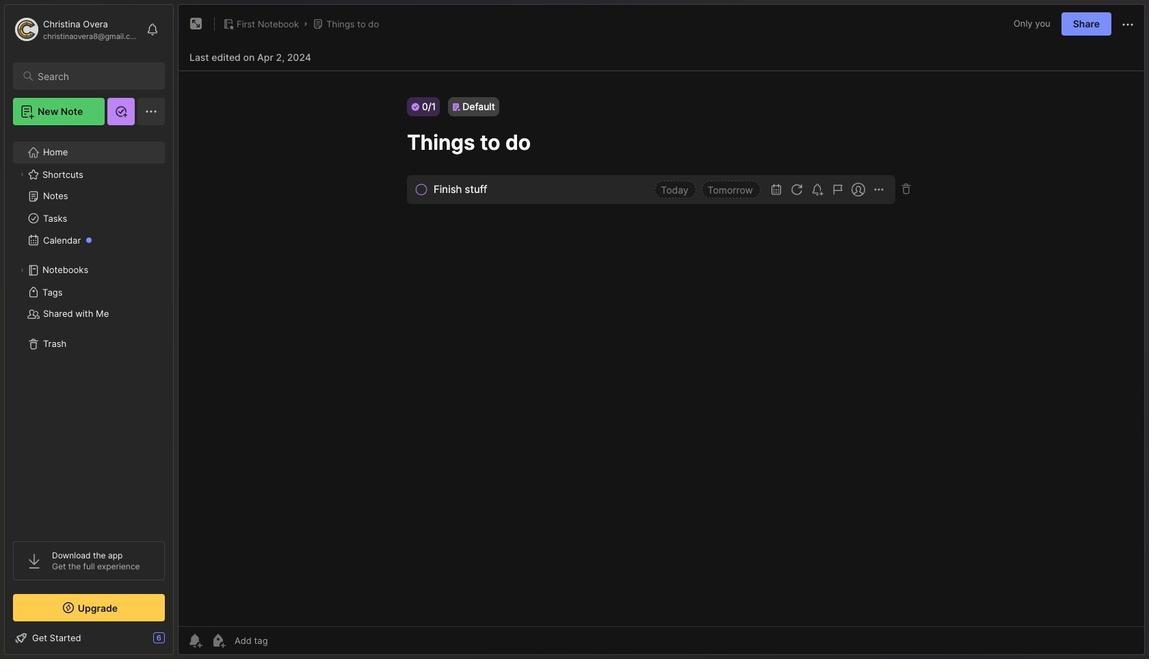 Task type: describe. For each thing, give the bounding box(es) containing it.
Account field
[[13, 16, 140, 43]]

main element
[[0, 0, 178, 659]]

add tag image
[[210, 632, 227, 649]]

click to collapse image
[[173, 634, 183, 650]]

tree inside 'main' element
[[5, 133, 173, 529]]



Task type: locate. For each thing, give the bounding box(es) containing it.
Add tag field
[[233, 634, 337, 647]]

note window element
[[178, 4, 1146, 658]]

expand note image
[[188, 16, 205, 32]]

More actions field
[[1120, 15, 1137, 33]]

Help and Learning task checklist field
[[5, 627, 173, 649]]

None search field
[[38, 68, 153, 84]]

more actions image
[[1120, 16, 1137, 33]]

expand notebooks image
[[18, 266, 26, 274]]

Search text field
[[38, 70, 153, 83]]

Note Editor text field
[[179, 70, 1145, 626]]

tree
[[5, 133, 173, 529]]

none search field inside 'main' element
[[38, 68, 153, 84]]

add a reminder image
[[187, 632, 203, 649]]



Task type: vqa. For each thing, say whether or not it's contained in the screenshot.
Account field
yes



